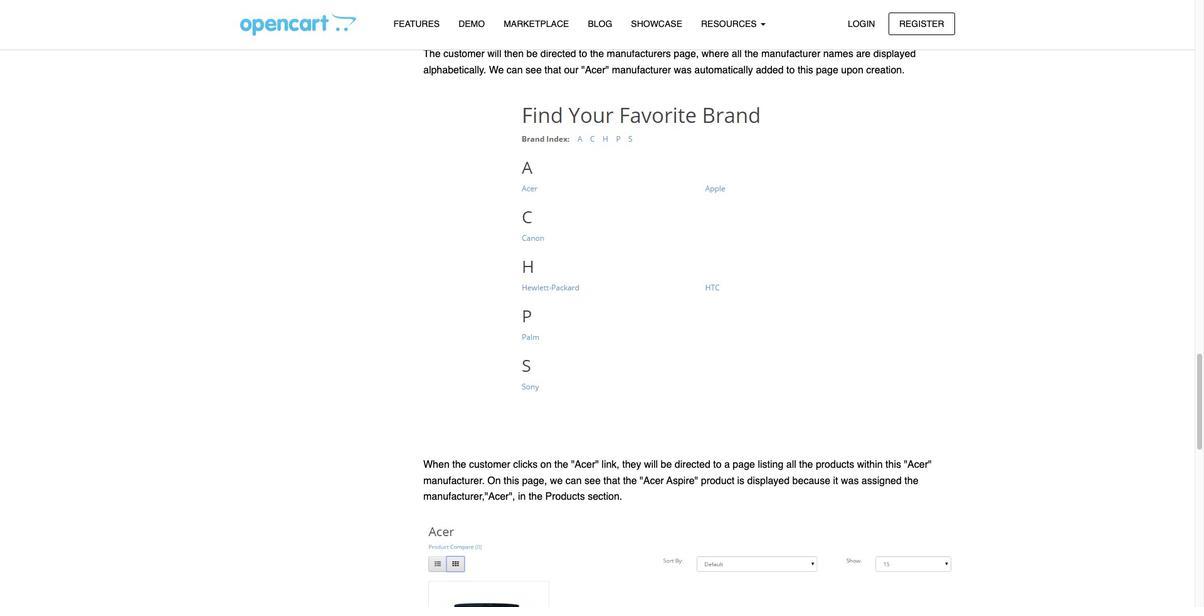 Task type: locate. For each thing, give the bounding box(es) containing it.
displayed inside when the customer clicks on the "acer" link, they will be directed to a page listing all the products within this "acer" manufacturer. on this page, we can see that the "acer aspire" product is displayed because it was assigned the manufacturer,"acer", in the products section.
[[747, 475, 790, 487]]

products
[[816, 459, 854, 470]]

this
[[798, 64, 813, 76], [886, 459, 901, 470], [504, 475, 519, 487]]

0 horizontal spatial page
[[733, 459, 755, 470]]

1 horizontal spatial be
[[661, 459, 672, 470]]

0 horizontal spatial can
[[507, 64, 523, 76]]

0 horizontal spatial that
[[545, 64, 561, 76]]

clicks
[[513, 459, 538, 470]]

manufacturers
[[607, 48, 671, 60]]

page, left where at the top right of page
[[674, 48, 699, 60]]

we
[[550, 475, 563, 487]]

to inside when the customer clicks on the "acer" link, they will be directed to a page listing all the products within this "acer" manufacturer. on this page, we can see that the "acer aspire" product is displayed because it was assigned the manufacturer,"acer", in the products section.
[[713, 459, 722, 470]]

that
[[545, 64, 561, 76], [603, 475, 620, 487]]

directed up aspire"
[[675, 459, 710, 470]]

aspire"
[[666, 475, 698, 487]]

this up assigned
[[886, 459, 901, 470]]

to right 'added'
[[786, 64, 795, 76]]

manufacturer
[[761, 48, 820, 60], [612, 64, 671, 76]]

0 vertical spatial directed
[[540, 48, 576, 60]]

1 horizontal spatial can
[[566, 475, 582, 487]]

0 vertical spatial this
[[798, 64, 813, 76]]

displayed down listing
[[747, 475, 790, 487]]

1 horizontal spatial will
[[644, 459, 658, 470]]

customer up on
[[469, 459, 510, 470]]

manufacturer up 'added'
[[761, 48, 820, 60]]

1 vertical spatial will
[[644, 459, 658, 470]]

that left our
[[545, 64, 561, 76]]

1 horizontal spatial manufacturer
[[761, 48, 820, 60]]

manufacturer down manufacturers
[[612, 64, 671, 76]]

1 horizontal spatial page,
[[674, 48, 699, 60]]

page
[[816, 64, 838, 76], [733, 459, 755, 470]]

demo link
[[449, 13, 494, 35]]

can
[[507, 64, 523, 76], [566, 475, 582, 487]]

all up automatically
[[732, 48, 742, 60]]

0 vertical spatial will
[[487, 48, 501, 60]]

0 horizontal spatial page,
[[522, 475, 547, 487]]

1 horizontal spatial this
[[798, 64, 813, 76]]

products
[[545, 491, 585, 503]]

was
[[674, 64, 692, 76], [841, 475, 859, 487]]

1 vertical spatial page
[[733, 459, 755, 470]]

0 horizontal spatial see
[[526, 64, 542, 76]]

0 horizontal spatial this
[[504, 475, 519, 487]]

within
[[857, 459, 883, 470]]

login
[[848, 19, 875, 29]]

can inside the customer will then be directed to the manufacturers page, where all the manufacturer names are displayed alphabetically. we can see that our "acer" manufacturer was automatically added to this page upon creation.
[[507, 64, 523, 76]]

customer
[[443, 48, 485, 60], [469, 459, 510, 470]]

1 vertical spatial manufacturer
[[612, 64, 671, 76]]

1 horizontal spatial see
[[585, 475, 601, 487]]

the up because on the bottom of page
[[799, 459, 813, 470]]

was left automatically
[[674, 64, 692, 76]]

see right we
[[526, 64, 542, 76]]

0 vertical spatial page,
[[674, 48, 699, 60]]

to left the a
[[713, 459, 722, 470]]

see up section.
[[585, 475, 601, 487]]

this right 'added'
[[798, 64, 813, 76]]

1 horizontal spatial was
[[841, 475, 859, 487]]

names
[[823, 48, 853, 60]]

1 horizontal spatial that
[[603, 475, 620, 487]]

0 horizontal spatial displayed
[[747, 475, 790, 487]]

see inside the customer will then be directed to the manufacturers page, where all the manufacturer names are displayed alphabetically. we can see that our "acer" manufacturer was automatically added to this page upon creation.
[[526, 64, 542, 76]]

0 vertical spatial to
[[579, 48, 587, 60]]

be up "acer
[[661, 459, 672, 470]]

0 vertical spatial can
[[507, 64, 523, 76]]

be inside when the customer clicks on the "acer" link, they will be directed to a page listing all the products within this "acer" manufacturer. on this page, we can see that the "acer aspire" product is displayed because it was assigned the manufacturer,"acer", in the products section.
[[661, 459, 672, 470]]

all
[[732, 48, 742, 60], [786, 459, 796, 470]]

see
[[526, 64, 542, 76], [585, 475, 601, 487]]

page up is
[[733, 459, 755, 470]]

displayed up "creation."
[[873, 48, 916, 60]]

1 vertical spatial can
[[566, 475, 582, 487]]

1 horizontal spatial to
[[713, 459, 722, 470]]

0 vertical spatial customer
[[443, 48, 485, 60]]

1 horizontal spatial displayed
[[873, 48, 916, 60]]

the up manufacturer.
[[452, 459, 466, 470]]

be inside the customer will then be directed to the manufacturers page, where all the manufacturer names are displayed alphabetically. we can see that our "acer" manufacturer was automatically added to this page upon creation.
[[526, 48, 538, 60]]

0 horizontal spatial be
[[526, 48, 538, 60]]

0 horizontal spatial was
[[674, 64, 692, 76]]

0 vertical spatial see
[[526, 64, 542, 76]]

1 vertical spatial displayed
[[747, 475, 790, 487]]

showcase
[[631, 19, 682, 29]]

will up "acer
[[644, 459, 658, 470]]

page,
[[674, 48, 699, 60], [522, 475, 547, 487]]

0 horizontal spatial will
[[487, 48, 501, 60]]

can down then
[[507, 64, 523, 76]]

0 horizontal spatial to
[[579, 48, 587, 60]]

1 vertical spatial directed
[[675, 459, 710, 470]]

automatically
[[694, 64, 753, 76]]

1 vertical spatial to
[[786, 64, 795, 76]]

0 vertical spatial that
[[545, 64, 561, 76]]

1 vertical spatial this
[[886, 459, 901, 470]]

demo
[[459, 19, 485, 29]]

all right listing
[[786, 459, 796, 470]]

register
[[899, 19, 944, 29]]

marketplace link
[[494, 13, 578, 35]]

2 vertical spatial this
[[504, 475, 519, 487]]

register link
[[889, 12, 955, 35]]

the down they
[[623, 475, 637, 487]]

our
[[564, 64, 579, 76]]

directed inside the customer will then be directed to the manufacturers page, where all the manufacturer names are displayed alphabetically. we can see that our "acer" manufacturer was automatically added to this page upon creation.
[[540, 48, 576, 60]]

1 vertical spatial see
[[585, 475, 601, 487]]

0 vertical spatial be
[[526, 48, 538, 60]]

opencart - open source shopping cart solution image
[[240, 13, 356, 36]]

page, down clicks
[[522, 475, 547, 487]]

1 vertical spatial page,
[[522, 475, 547, 487]]

displayed inside the customer will then be directed to the manufacturers page, where all the manufacturer names are displayed alphabetically. we can see that our "acer" manufacturer was automatically added to this page upon creation.
[[873, 48, 916, 60]]

page down 'names' on the right of page
[[816, 64, 838, 76]]

displayed
[[873, 48, 916, 60], [747, 475, 790, 487]]

to down blog 'link'
[[579, 48, 587, 60]]

0 horizontal spatial all
[[732, 48, 742, 60]]

2 vertical spatial to
[[713, 459, 722, 470]]

0 vertical spatial manufacturer
[[761, 48, 820, 60]]

1 horizontal spatial page
[[816, 64, 838, 76]]

to
[[579, 48, 587, 60], [786, 64, 795, 76], [713, 459, 722, 470]]

in
[[518, 491, 526, 503]]

directed
[[540, 48, 576, 60], [675, 459, 710, 470]]

"acer"
[[581, 64, 609, 76], [571, 459, 599, 470], [904, 459, 932, 470]]

will up we
[[487, 48, 501, 60]]

the
[[590, 48, 604, 60], [745, 48, 759, 60], [452, 459, 466, 470], [554, 459, 568, 470], [799, 459, 813, 470], [623, 475, 637, 487], [905, 475, 918, 487], [529, 491, 543, 503]]

product
[[701, 475, 734, 487]]

0 vertical spatial was
[[674, 64, 692, 76]]

1 vertical spatial customer
[[469, 459, 510, 470]]

"acer" right our
[[581, 64, 609, 76]]

0 vertical spatial all
[[732, 48, 742, 60]]

page inside when the customer clicks on the "acer" link, they will be directed to a page listing all the products within this "acer" manufacturer. on this page, we can see that the "acer aspire" product is displayed because it was assigned the manufacturer,"acer", in the products section.
[[733, 459, 755, 470]]

0 horizontal spatial manufacturer
[[612, 64, 671, 76]]

this inside the customer will then be directed to the manufacturers page, where all the manufacturer names are displayed alphabetically. we can see that our "acer" manufacturer was automatically added to this page upon creation.
[[798, 64, 813, 76]]

listing
[[758, 459, 783, 470]]

this right on
[[504, 475, 519, 487]]

brands page image
[[514, 86, 864, 449]]

2 horizontal spatial to
[[786, 64, 795, 76]]

all inside the customer will then be directed to the manufacturers page, where all the manufacturer names are displayed alphabetically. we can see that our "acer" manufacturer was automatically added to this page upon creation.
[[732, 48, 742, 60]]

1 vertical spatial be
[[661, 459, 672, 470]]

"acer" left link,
[[571, 459, 599, 470]]

when
[[423, 459, 450, 470]]

1 horizontal spatial all
[[786, 459, 796, 470]]

login link
[[837, 12, 886, 35]]

be
[[526, 48, 538, 60], [661, 459, 672, 470]]

because
[[792, 475, 830, 487]]

will inside the customer will then be directed to the manufacturers page, where all the manufacturer names are displayed alphabetically. we can see that our "acer" manufacturer was automatically added to this page upon creation.
[[487, 48, 501, 60]]

1 horizontal spatial directed
[[675, 459, 710, 470]]

will
[[487, 48, 501, 60], [644, 459, 658, 470]]

was inside the customer will then be directed to the manufacturers page, where all the manufacturer names are displayed alphabetically. we can see that our "acer" manufacturer was automatically added to this page upon creation.
[[674, 64, 692, 76]]

customer up alphabetically.
[[443, 48, 485, 60]]

was inside when the customer clicks on the "acer" link, they will be directed to a page listing all the products within this "acer" manufacturer. on this page, we can see that the "acer aspire" product is displayed because it was assigned the manufacturer,"acer", in the products section.
[[841, 475, 859, 487]]

directed up our
[[540, 48, 576, 60]]

was right it
[[841, 475, 859, 487]]

it
[[833, 475, 838, 487]]

1 vertical spatial was
[[841, 475, 859, 487]]

1 vertical spatial all
[[786, 459, 796, 470]]

0 vertical spatial displayed
[[873, 48, 916, 60]]

1 vertical spatial that
[[603, 475, 620, 487]]

be right then
[[526, 48, 538, 60]]

0 horizontal spatial directed
[[540, 48, 576, 60]]

that down link,
[[603, 475, 620, 487]]

can right we
[[566, 475, 582, 487]]

0 vertical spatial page
[[816, 64, 838, 76]]



Task type: vqa. For each thing, say whether or not it's contained in the screenshot.
leftmost Guide
no



Task type: describe. For each thing, give the bounding box(es) containing it.
showcase link
[[622, 13, 692, 35]]

that inside when the customer clicks on the "acer" link, they will be directed to a page listing all the products within this "acer" manufacturer. on this page, we can see that the "acer aspire" product is displayed because it was assigned the manufacturer,"acer", in the products section.
[[603, 475, 620, 487]]

when the customer clicks on the "acer" link, they will be directed to a page listing all the products within this "acer" manufacturer. on this page, we can see that the "acer aspire" product is displayed because it was assigned the manufacturer,"acer", in the products section.
[[423, 459, 932, 503]]

added
[[756, 64, 784, 76]]

we
[[489, 64, 504, 76]]

page, inside when the customer clicks on the "acer" link, they will be directed to a page listing all the products within this "acer" manufacturer. on this page, we can see that the "acer aspire" product is displayed because it was assigned the manufacturer,"acer", in the products section.
[[522, 475, 547, 487]]

assigned
[[862, 475, 902, 487]]

customer inside when the customer clicks on the "acer" link, they will be directed to a page listing all the products within this "acer" manufacturer. on this page, we can see that the "acer aspire" product is displayed because it was assigned the manufacturer,"acer", in the products section.
[[469, 459, 510, 470]]

"acer
[[640, 475, 664, 487]]

see inside when the customer clicks on the "acer" link, they will be directed to a page listing all the products within this "acer" manufacturer. on this page, we can see that the "acer aspire" product is displayed because it was assigned the manufacturer,"acer", in the products section.
[[585, 475, 601, 487]]

resources link
[[692, 13, 775, 35]]

the right assigned
[[905, 475, 918, 487]]

the down blog 'link'
[[590, 48, 604, 60]]

the customer will then be directed to the manufacturers page, where all the manufacturer names are displayed alphabetically. we can see that our "acer" manufacturer was automatically added to this page upon creation.
[[423, 48, 916, 76]]

upon
[[841, 64, 863, 76]]

on
[[487, 475, 501, 487]]

extras brands image
[[638, 0, 740, 39]]

link,
[[602, 459, 619, 470]]

features link
[[384, 13, 449, 35]]

then
[[504, 48, 524, 60]]

marketplace
[[504, 19, 569, 29]]

customer inside the customer will then be directed to the manufacturers page, where all the manufacturer names are displayed alphabetically. we can see that our "acer" manufacturer was automatically added to this page upon creation.
[[443, 48, 485, 60]]

resources
[[701, 19, 759, 29]]

2 horizontal spatial this
[[886, 459, 901, 470]]

page, inside the customer will then be directed to the manufacturers page, where all the manufacturer names are displayed alphabetically. we can see that our "acer" manufacturer was automatically added to this page upon creation.
[[674, 48, 699, 60]]

creation.
[[866, 64, 905, 76]]

all inside when the customer clicks on the "acer" link, they will be directed to a page listing all the products within this "acer" manufacturer. on this page, we can see that the "acer aspire" product is displayed because it was assigned the manufacturer,"acer", in the products section.
[[786, 459, 796, 470]]

that inside the customer will then be directed to the manufacturers page, where all the manufacturer names are displayed alphabetically. we can see that our "acer" manufacturer was automatically added to this page upon creation.
[[545, 64, 561, 76]]

can inside when the customer clicks on the "acer" link, they will be directed to a page listing all the products within this "acer" manufacturer. on this page, we can see that the "acer aspire" product is displayed because it was assigned the manufacturer,"acer", in the products section.
[[566, 475, 582, 487]]

is
[[737, 475, 744, 487]]

a
[[724, 459, 730, 470]]

where
[[702, 48, 729, 60]]

blog link
[[578, 13, 622, 35]]

"acer" right within
[[904, 459, 932, 470]]

acer brand page image
[[423, 513, 955, 607]]

"acer" inside the customer will then be directed to the manufacturers page, where all the manufacturer names are displayed alphabetically. we can see that our "acer" manufacturer was automatically added to this page upon creation.
[[581, 64, 609, 76]]

the right in
[[529, 491, 543, 503]]

are
[[856, 48, 871, 60]]

alphabetically.
[[423, 64, 486, 76]]

they
[[622, 459, 641, 470]]

the right on
[[554, 459, 568, 470]]

manufacturer,"acer",
[[423, 491, 515, 503]]

directed inside when the customer clicks on the "acer" link, they will be directed to a page listing all the products within this "acer" manufacturer. on this page, we can see that the "acer aspire" product is displayed because it was assigned the manufacturer,"acer", in the products section.
[[675, 459, 710, 470]]

will inside when the customer clicks on the "acer" link, they will be directed to a page listing all the products within this "acer" manufacturer. on this page, we can see that the "acer aspire" product is displayed because it was assigned the manufacturer,"acer", in the products section.
[[644, 459, 658, 470]]

manufacturer.
[[423, 475, 485, 487]]

section.
[[588, 491, 622, 503]]

the up 'added'
[[745, 48, 759, 60]]

the
[[423, 48, 441, 60]]

features
[[394, 19, 440, 29]]

page inside the customer will then be directed to the manufacturers page, where all the manufacturer names are displayed alphabetically. we can see that our "acer" manufacturer was automatically added to this page upon creation.
[[816, 64, 838, 76]]

on
[[540, 459, 552, 470]]

blog
[[588, 19, 612, 29]]



